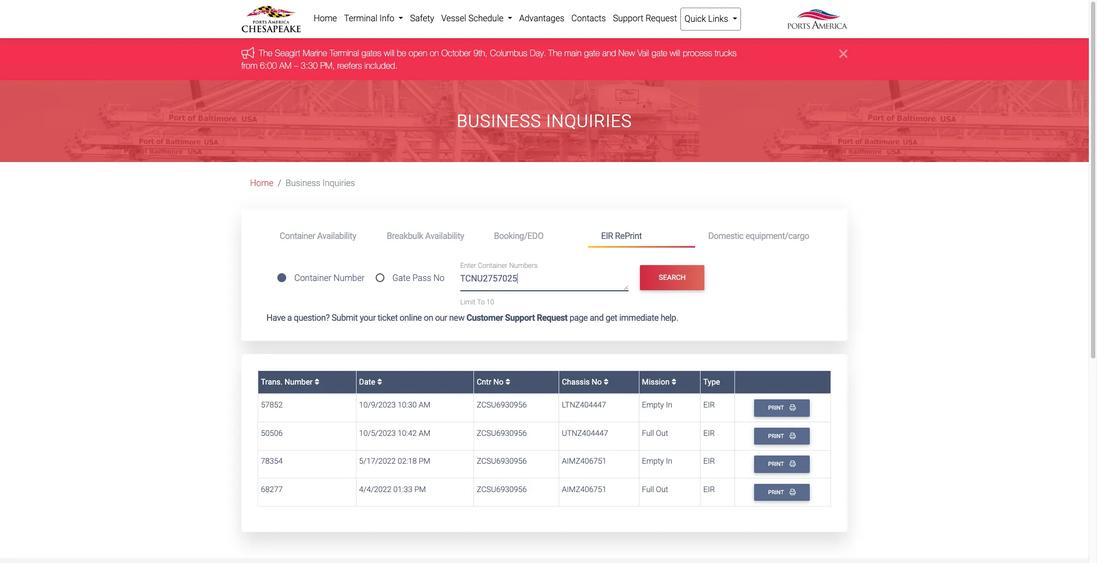 Task type: describe. For each thing, give the bounding box(es) containing it.
eir for 5/17/2022 02:18 pm
[[703, 457, 715, 467]]

safety
[[410, 13, 434, 23]]

sort image for mission
[[672, 378, 676, 386]]

safety link
[[407, 8, 438, 29]]

print for 10/5/2023 10:42 am
[[768, 433, 785, 440]]

links
[[708, 14, 728, 24]]

ltnz404447
[[562, 401, 606, 410]]

0 vertical spatial inquiries
[[546, 111, 632, 132]]

october
[[441, 48, 471, 58]]

container availability link
[[267, 226, 374, 246]]

2 will from the left
[[670, 48, 680, 58]]

1 will from the left
[[384, 48, 394, 58]]

the seagirt marine terminal gates will be open on october 9th, columbus day. the main gate and new vail gate will process trucks from 6:00 am – 3:30 pm, reefers included.
[[241, 48, 737, 70]]

advantages link
[[516, 8, 568, 29]]

from
[[241, 61, 257, 70]]

ticket
[[378, 313, 398, 323]]

chassis no link
[[562, 378, 609, 387]]

equipment/cargo
[[746, 231, 809, 241]]

–
[[294, 61, 298, 70]]

breakbulk availability
[[387, 231, 464, 241]]

sort image for date
[[377, 378, 382, 386]]

10:42
[[398, 429, 417, 438]]

the seagirt marine terminal gates will be open on october 9th, columbus day. the main gate and new vail gate will process trucks from 6:00 am – 3:30 pm, reefers included. link
[[241, 48, 737, 70]]

print image
[[790, 461, 796, 467]]

date
[[359, 378, 377, 387]]

aimz406751 for empty
[[562, 457, 607, 467]]

10/9/2023
[[359, 401, 396, 410]]

no for cntr no
[[493, 378, 503, 387]]

online
[[400, 313, 422, 323]]

be
[[397, 48, 406, 58]]

1 vertical spatial request
[[537, 313, 568, 323]]

3:30
[[301, 61, 318, 70]]

mission link
[[642, 378, 676, 387]]

0 vertical spatial home link
[[310, 8, 341, 29]]

support request
[[613, 13, 677, 23]]

container availability
[[280, 231, 356, 241]]

breakbulk
[[387, 231, 423, 241]]

eir for 4/4/2022 01:33 pm
[[703, 485, 715, 495]]

get
[[606, 313, 617, 323]]

enter container numbers
[[460, 262, 538, 270]]

10:30
[[398, 401, 417, 410]]

5/17/2022
[[359, 457, 396, 467]]

support request link
[[610, 8, 681, 29]]

search
[[659, 274, 686, 282]]

type
[[703, 378, 720, 387]]

am for 10/5/2023 10:42 am
[[419, 429, 430, 438]]

day.
[[530, 48, 546, 58]]

help.
[[661, 313, 678, 323]]

print link for 5/17/2022 02:18 pm
[[754, 456, 810, 473]]

pass
[[412, 273, 431, 284]]

1 horizontal spatial business inquiries
[[457, 111, 632, 132]]

trucks
[[715, 48, 737, 58]]

reprint
[[615, 231, 642, 241]]

our
[[435, 313, 447, 323]]

10/5/2023
[[359, 429, 396, 438]]

marine
[[303, 48, 327, 58]]

print link for 4/4/2022 01:33 pm
[[754, 484, 810, 502]]

info
[[380, 13, 394, 23]]

1 vertical spatial on
[[424, 313, 433, 323]]

1 vertical spatial home link
[[250, 178, 273, 189]]

breakbulk availability link
[[374, 226, 481, 246]]

empty in for ltnz404447
[[642, 401, 672, 410]]

quick
[[685, 14, 706, 24]]

new
[[449, 313, 465, 323]]

trans.
[[261, 378, 283, 387]]

0 horizontal spatial home
[[250, 178, 273, 189]]

gate
[[392, 273, 410, 284]]

limit to 10
[[460, 298, 494, 306]]

trans. number
[[261, 378, 315, 387]]

availability for breakbulk availability
[[425, 231, 464, 241]]

process
[[683, 48, 712, 58]]

0 vertical spatial terminal
[[344, 13, 377, 23]]

in for aimz406751
[[666, 457, 672, 467]]

full for aimz406751
[[642, 485, 654, 495]]

vail
[[638, 48, 649, 58]]

chassis
[[562, 378, 590, 387]]

on inside the seagirt marine terminal gates will be open on october 9th, columbus day. the main gate and new vail gate will process trucks from 6:00 am – 3:30 pm, reefers included.
[[430, 48, 439, 58]]

trans. number link
[[261, 378, 319, 387]]

open
[[409, 48, 427, 58]]

schedule
[[468, 13, 504, 23]]

advantages
[[519, 13, 564, 23]]

terminal info
[[344, 13, 397, 23]]

full out for utnz404447
[[642, 429, 668, 438]]

terminal info link
[[341, 8, 407, 29]]

1 vertical spatial and
[[590, 313, 604, 323]]

4/4/2022 01:33 pm
[[359, 485, 426, 495]]

print for 5/17/2022 02:18 pm
[[768, 461, 785, 468]]

5/17/2022 02:18 pm
[[359, 457, 430, 467]]

full out for aimz406751
[[642, 485, 668, 495]]

10/5/2023 10:42 am
[[359, 429, 430, 438]]

main
[[564, 48, 582, 58]]

your
[[360, 313, 376, 323]]

columbus
[[490, 48, 527, 58]]

1 vertical spatial container
[[478, 262, 508, 270]]

print image for utnz404447
[[790, 433, 796, 439]]

empty for ltnz404447
[[642, 401, 664, 410]]

booking/edo link
[[481, 226, 588, 246]]

eir for 10/5/2023 10:42 am
[[703, 429, 715, 438]]

1 gate from the left
[[584, 48, 600, 58]]

date link
[[359, 378, 382, 387]]

10
[[486, 298, 494, 306]]

full for utnz404447
[[642, 429, 654, 438]]

customer support request link
[[466, 313, 568, 323]]

new
[[619, 48, 635, 58]]

eir reprint
[[601, 231, 642, 241]]

eir reprint link
[[588, 226, 695, 248]]

1 vertical spatial business
[[286, 178, 320, 189]]

pm,
[[320, 61, 335, 70]]

empty for aimz406751
[[642, 457, 664, 467]]

pm for 5/17/2022 02:18 pm
[[419, 457, 430, 467]]



Task type: locate. For each thing, give the bounding box(es) containing it.
have
[[267, 313, 285, 323]]

1 vertical spatial home
[[250, 178, 273, 189]]

question?
[[294, 313, 330, 323]]

1 vertical spatial inquiries
[[323, 178, 355, 189]]

booking/edo
[[494, 231, 544, 241]]

2 sort image from the left
[[604, 378, 609, 386]]

01:33
[[393, 485, 412, 495]]

1 horizontal spatial support
[[613, 13, 644, 23]]

the up 6:00 at the left top of the page
[[259, 48, 272, 58]]

2 empty from the top
[[642, 457, 664, 467]]

no right chassis
[[592, 378, 602, 387]]

support right customer
[[505, 313, 535, 323]]

out for aimz406751
[[656, 485, 668, 495]]

2 zcsu6930956 from the top
[[477, 429, 527, 438]]

1 vertical spatial full
[[642, 485, 654, 495]]

customer
[[466, 313, 503, 323]]

zcsu6930956 for 5/17/2022 02:18 pm
[[477, 457, 527, 467]]

1 full from the top
[[642, 429, 654, 438]]

and left the new
[[602, 48, 616, 58]]

sort image for chassis no
[[604, 378, 609, 386]]

0 vertical spatial print image
[[790, 405, 796, 411]]

numbers
[[509, 262, 538, 270]]

2 aimz406751 from the top
[[562, 485, 607, 495]]

1 in from the top
[[666, 401, 672, 410]]

the
[[259, 48, 272, 58], [548, 48, 562, 58]]

1 aimz406751 from the top
[[562, 457, 607, 467]]

pm
[[419, 457, 430, 467], [414, 485, 426, 495]]

number up submit
[[334, 273, 365, 284]]

0 horizontal spatial business inquiries
[[286, 178, 355, 189]]

the seagirt marine terminal gates will be open on october 9th, columbus day. the main gate and new vail gate will process trucks from 6:00 am – 3:30 pm, reefers included. alert
[[0, 38, 1089, 80]]

1 vertical spatial aimz406751
[[562, 485, 607, 495]]

print link for 10/9/2023 10:30 am
[[754, 400, 810, 417]]

0 vertical spatial in
[[666, 401, 672, 410]]

sort image inside chassis no link
[[604, 378, 609, 386]]

2 out from the top
[[656, 485, 668, 495]]

support
[[613, 13, 644, 23], [505, 313, 535, 323]]

print image
[[790, 405, 796, 411], [790, 433, 796, 439], [790, 489, 796, 495]]

1 zcsu6930956 from the top
[[477, 401, 527, 410]]

print link for 10/5/2023 10:42 am
[[754, 428, 810, 445]]

domestic
[[708, 231, 744, 241]]

vessel
[[441, 13, 466, 23]]

0 horizontal spatial will
[[384, 48, 394, 58]]

sort image
[[315, 378, 319, 386], [377, 378, 382, 386], [672, 378, 676, 386]]

vessel schedule
[[441, 13, 506, 23]]

78354
[[261, 457, 283, 467]]

1 vertical spatial am
[[419, 401, 430, 410]]

1 the from the left
[[259, 48, 272, 58]]

0 vertical spatial number
[[334, 273, 365, 284]]

1 horizontal spatial request
[[646, 13, 677, 23]]

0 vertical spatial full out
[[642, 429, 668, 438]]

no right the cntr
[[493, 378, 503, 387]]

terminal up reefers
[[330, 48, 359, 58]]

gate pass no
[[392, 273, 445, 284]]

1 vertical spatial business inquiries
[[286, 178, 355, 189]]

container number
[[294, 273, 365, 284]]

seagirt
[[275, 48, 300, 58]]

0 vertical spatial support
[[613, 13, 644, 23]]

no right 'pass'
[[433, 273, 445, 284]]

bullhorn image
[[241, 47, 259, 59]]

and
[[602, 48, 616, 58], [590, 313, 604, 323]]

0 vertical spatial on
[[430, 48, 439, 58]]

container up container number
[[280, 231, 315, 241]]

request left quick
[[646, 13, 677, 23]]

cntr no link
[[477, 378, 510, 387]]

1 empty from the top
[[642, 401, 664, 410]]

quick links link
[[681, 8, 741, 31]]

2 gate from the left
[[652, 48, 667, 58]]

0 horizontal spatial support
[[505, 313, 535, 323]]

utnz404447
[[562, 429, 608, 438]]

2 print from the top
[[768, 433, 785, 440]]

and left get
[[590, 313, 604, 323]]

sort image right chassis
[[604, 378, 609, 386]]

terminal inside the seagirt marine terminal gates will be open on october 9th, columbus day. the main gate and new vail gate will process trucks from 6:00 am – 3:30 pm, reefers included.
[[330, 48, 359, 58]]

availability up container number
[[317, 231, 356, 241]]

business
[[457, 111, 541, 132], [286, 178, 320, 189]]

home link
[[310, 8, 341, 29], [250, 178, 273, 189]]

will left process
[[670, 48, 680, 58]]

0 horizontal spatial request
[[537, 313, 568, 323]]

0 vertical spatial aimz406751
[[562, 457, 607, 467]]

sort image inside date link
[[377, 378, 382, 386]]

1 horizontal spatial business
[[457, 111, 541, 132]]

in for ltnz404447
[[666, 401, 672, 410]]

Enter Container Numbers text field
[[460, 272, 629, 291]]

1 vertical spatial out
[[656, 485, 668, 495]]

pm right 02:18
[[419, 457, 430, 467]]

3 print link from the top
[[754, 456, 810, 473]]

a
[[287, 313, 292, 323]]

gates
[[362, 48, 381, 58]]

0 vertical spatial home
[[314, 13, 337, 23]]

1 vertical spatial terminal
[[330, 48, 359, 58]]

2 sort image from the left
[[377, 378, 382, 386]]

0 vertical spatial and
[[602, 48, 616, 58]]

1 horizontal spatial availability
[[425, 231, 464, 241]]

availability up enter
[[425, 231, 464, 241]]

3 zcsu6930956 from the top
[[477, 457, 527, 467]]

mission
[[642, 378, 672, 387]]

domestic equipment/cargo link
[[695, 226, 822, 246]]

2 horizontal spatial sort image
[[672, 378, 676, 386]]

availability
[[317, 231, 356, 241], [425, 231, 464, 241]]

cntr
[[477, 378, 491, 387]]

gate right vail
[[652, 48, 667, 58]]

home
[[314, 13, 337, 23], [250, 178, 273, 189]]

1 out from the top
[[656, 429, 668, 438]]

6:00
[[260, 61, 277, 70]]

container for container number
[[294, 273, 331, 284]]

contacts
[[571, 13, 606, 23]]

cntr no
[[477, 378, 505, 387]]

gate right main
[[584, 48, 600, 58]]

0 vertical spatial am
[[279, 61, 292, 70]]

0 horizontal spatial business
[[286, 178, 320, 189]]

1 vertical spatial empty in
[[642, 457, 672, 467]]

0 horizontal spatial no
[[433, 273, 445, 284]]

1 vertical spatial number
[[285, 378, 313, 387]]

1 horizontal spatial the
[[548, 48, 562, 58]]

business inquiries
[[457, 111, 632, 132], [286, 178, 355, 189]]

4 print from the top
[[768, 489, 785, 496]]

1 horizontal spatial number
[[334, 273, 365, 284]]

zcsu6930956 for 10/9/2023 10:30 am
[[477, 401, 527, 410]]

full out
[[642, 429, 668, 438], [642, 485, 668, 495]]

2 the from the left
[[548, 48, 562, 58]]

am for 10/9/2023 10:30 am
[[419, 401, 430, 410]]

out for utnz404447
[[656, 429, 668, 438]]

1 horizontal spatial sort image
[[377, 378, 382, 386]]

1 horizontal spatial home
[[314, 13, 337, 23]]

1 print image from the top
[[790, 405, 796, 411]]

0 horizontal spatial the
[[259, 48, 272, 58]]

2 in from the top
[[666, 457, 672, 467]]

submit
[[332, 313, 358, 323]]

0 vertical spatial empty
[[642, 401, 664, 410]]

1 horizontal spatial no
[[493, 378, 503, 387]]

0 vertical spatial out
[[656, 429, 668, 438]]

container right enter
[[478, 262, 508, 270]]

4 print link from the top
[[754, 484, 810, 502]]

0 vertical spatial empty in
[[642, 401, 672, 410]]

print image for ltnz404447
[[790, 405, 796, 411]]

0 vertical spatial business
[[457, 111, 541, 132]]

and inside the seagirt marine terminal gates will be open on october 9th, columbus day. the main gate and new vail gate will process trucks from 6:00 am – 3:30 pm, reefers included.
[[602, 48, 616, 58]]

search button
[[640, 265, 704, 291]]

50506
[[261, 429, 283, 438]]

number
[[334, 273, 365, 284], [285, 378, 313, 387]]

immediate
[[619, 313, 659, 323]]

print image for aimz406751
[[790, 489, 796, 495]]

print for 10/9/2023 10:30 am
[[768, 405, 785, 412]]

1 sort image from the left
[[505, 378, 510, 386]]

number right trans.
[[285, 378, 313, 387]]

3 print from the top
[[768, 461, 785, 468]]

1 vertical spatial print image
[[790, 433, 796, 439]]

sort image for trans. number
[[315, 378, 319, 386]]

support up the new
[[613, 13, 644, 23]]

on right the open
[[430, 48, 439, 58]]

inquiries
[[546, 111, 632, 132], [323, 178, 355, 189]]

1 empty in from the top
[[642, 401, 672, 410]]

2 vertical spatial print image
[[790, 489, 796, 495]]

1 horizontal spatial inquiries
[[546, 111, 632, 132]]

print link
[[754, 400, 810, 417], [754, 428, 810, 445], [754, 456, 810, 473], [754, 484, 810, 502]]

4/4/2022
[[359, 485, 391, 495]]

sort image right trans.
[[315, 378, 319, 386]]

4 zcsu6930956 from the top
[[477, 485, 527, 495]]

0 vertical spatial container
[[280, 231, 315, 241]]

aimz406751 for full
[[562, 485, 607, 495]]

1 horizontal spatial will
[[670, 48, 680, 58]]

1 print from the top
[[768, 405, 785, 412]]

1 vertical spatial pm
[[414, 485, 426, 495]]

sort image
[[505, 378, 510, 386], [604, 378, 609, 386]]

68277
[[261, 485, 283, 495]]

will left be
[[384, 48, 394, 58]]

terminal left the info
[[344, 13, 377, 23]]

0 horizontal spatial home link
[[250, 178, 273, 189]]

1 print link from the top
[[754, 400, 810, 417]]

container
[[280, 231, 315, 241], [478, 262, 508, 270], [294, 273, 331, 284]]

57852
[[261, 401, 283, 410]]

sort image for cntr no
[[505, 378, 510, 386]]

availability for container availability
[[317, 231, 356, 241]]

2 horizontal spatial no
[[592, 378, 602, 387]]

0 vertical spatial business inquiries
[[457, 111, 632, 132]]

0 horizontal spatial availability
[[317, 231, 356, 241]]

2 vertical spatial am
[[419, 429, 430, 438]]

the right day.
[[548, 48, 562, 58]]

on left our
[[424, 313, 433, 323]]

eir for 10/9/2023 10:30 am
[[703, 401, 715, 410]]

0 vertical spatial pm
[[419, 457, 430, 467]]

0 horizontal spatial number
[[285, 378, 313, 387]]

pm for 4/4/2022 01:33 pm
[[414, 485, 426, 495]]

to
[[477, 298, 485, 306]]

2 availability from the left
[[425, 231, 464, 241]]

3 sort image from the left
[[672, 378, 676, 386]]

have a question? submit your ticket online on our new customer support request page and get immediate help.
[[267, 313, 678, 323]]

sort image left the type
[[672, 378, 676, 386]]

on
[[430, 48, 439, 58], [424, 313, 433, 323]]

no for chassis no
[[592, 378, 602, 387]]

container for container availability
[[280, 231, 315, 241]]

am left "–"
[[279, 61, 292, 70]]

2 empty in from the top
[[642, 457, 672, 467]]

number for trans. number
[[285, 378, 313, 387]]

chassis no
[[562, 378, 604, 387]]

enter
[[460, 262, 476, 270]]

quick links
[[685, 14, 730, 24]]

0 horizontal spatial gate
[[584, 48, 600, 58]]

1 vertical spatial empty
[[642, 457, 664, 467]]

contacts link
[[568, 8, 610, 29]]

sort image right the cntr
[[505, 378, 510, 386]]

sort image up 10/9/2023
[[377, 378, 382, 386]]

1 vertical spatial in
[[666, 457, 672, 467]]

number for container number
[[334, 273, 365, 284]]

request left page
[[537, 313, 568, 323]]

10/9/2023 10:30 am
[[359, 401, 430, 410]]

print for 4/4/2022 01:33 pm
[[768, 489, 785, 496]]

sort image inside 'mission' link
[[672, 378, 676, 386]]

0 horizontal spatial sort image
[[315, 378, 319, 386]]

domestic equipment/cargo
[[708, 231, 809, 241]]

1 horizontal spatial home link
[[310, 8, 341, 29]]

reefers
[[337, 61, 362, 70]]

1 full out from the top
[[642, 429, 668, 438]]

gate
[[584, 48, 600, 58], [652, 48, 667, 58]]

2 print link from the top
[[754, 428, 810, 445]]

print
[[768, 405, 785, 412], [768, 433, 785, 440], [768, 461, 785, 468], [768, 489, 785, 496]]

2 full out from the top
[[642, 485, 668, 495]]

2 print image from the top
[[790, 433, 796, 439]]

0 vertical spatial full
[[642, 429, 654, 438]]

0 horizontal spatial sort image
[[505, 378, 510, 386]]

1 sort image from the left
[[315, 378, 319, 386]]

pm right 01:33
[[414, 485, 426, 495]]

sort image inside cntr no link
[[505, 378, 510, 386]]

container up question?
[[294, 273, 331, 284]]

0 vertical spatial request
[[646, 13, 677, 23]]

2 full from the top
[[642, 485, 654, 495]]

3 print image from the top
[[790, 489, 796, 495]]

close image
[[839, 47, 848, 60]]

zcsu6930956 for 4/4/2022 01:33 pm
[[477, 485, 527, 495]]

9th,
[[474, 48, 488, 58]]

am right 10:42
[[419, 429, 430, 438]]

am inside the seagirt marine terminal gates will be open on october 9th, columbus day. the main gate and new vail gate will process trucks from 6:00 am – 3:30 pm, reefers included.
[[279, 61, 292, 70]]

empty in for aimz406751
[[642, 457, 672, 467]]

zcsu6930956 for 10/5/2023 10:42 am
[[477, 429, 527, 438]]

1 vertical spatial support
[[505, 313, 535, 323]]

sort image inside trans. number link
[[315, 378, 319, 386]]

1 horizontal spatial gate
[[652, 48, 667, 58]]

out
[[656, 429, 668, 438], [656, 485, 668, 495]]

0 horizontal spatial inquiries
[[323, 178, 355, 189]]

am right 10:30
[[419, 401, 430, 410]]

1 horizontal spatial sort image
[[604, 378, 609, 386]]

1 vertical spatial full out
[[642, 485, 668, 495]]

2 vertical spatial container
[[294, 273, 331, 284]]

1 availability from the left
[[317, 231, 356, 241]]

limit
[[460, 298, 475, 306]]



Task type: vqa. For each thing, say whether or not it's contained in the screenshot.
the bottommost the to
no



